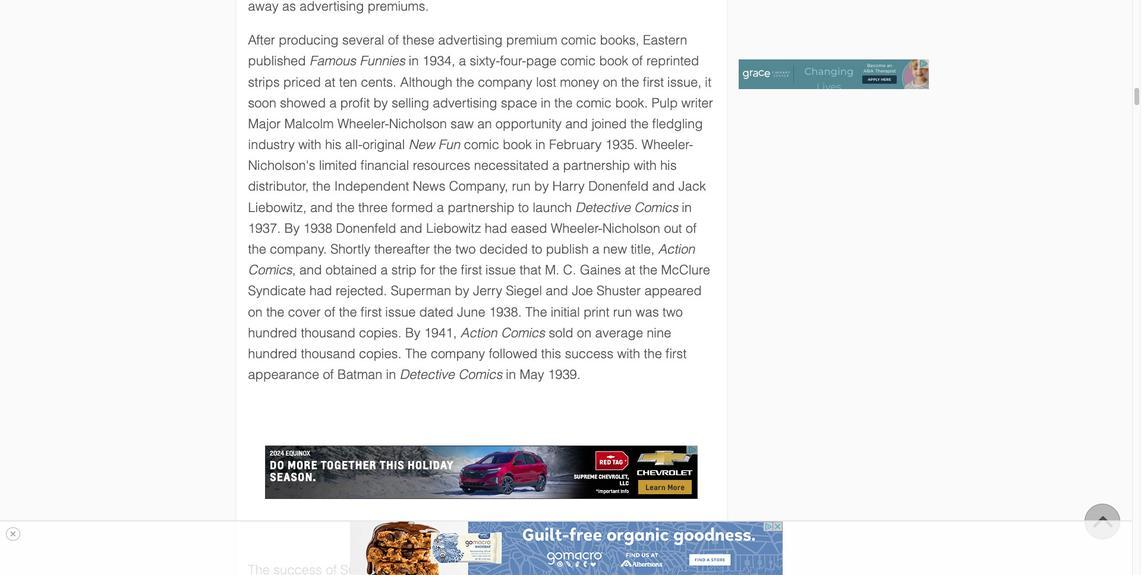 Task type: locate. For each thing, give the bounding box(es) containing it.
0 vertical spatial at
[[325, 75, 335, 89]]

joined
[[592, 116, 627, 131]]

it
[[705, 75, 712, 89]]

to up that in the top of the page
[[531, 242, 542, 257]]

comic
[[561, 33, 596, 48], [560, 54, 596, 69], [576, 96, 612, 110], [464, 137, 499, 152]]

1 vertical spatial at
[[625, 263, 636, 278]]

2 vertical spatial with
[[617, 346, 640, 361]]

detective down harry
[[576, 200, 631, 215]]

0 vertical spatial had
[[485, 221, 507, 236]]

1 horizontal spatial book
[[599, 54, 628, 69]]

a left strip
[[381, 263, 388, 278]]

0 vertical spatial on
[[603, 75, 618, 89]]

1 horizontal spatial had
[[485, 221, 507, 236]]

dated
[[419, 305, 454, 320]]

the down siegel
[[525, 305, 547, 320]]

cents.
[[361, 75, 397, 89]]

2 vertical spatial on
[[577, 326, 592, 340]]

detective down 1941,
[[400, 367, 455, 382]]

with down the average
[[617, 346, 640, 361]]

1935.
[[605, 137, 638, 152]]

1 vertical spatial the
[[405, 346, 427, 361]]

on
[[603, 75, 618, 89], [248, 305, 263, 320], [577, 326, 592, 340]]

0 vertical spatial book
[[599, 54, 628, 69]]

1 vertical spatial wheeler-
[[642, 137, 693, 152]]

1938
[[303, 221, 332, 236]]

wheeler- up publish
[[551, 221, 603, 236]]

and up february
[[565, 116, 588, 131]]

0 vertical spatial the
[[525, 305, 547, 320]]

0 horizontal spatial had
[[310, 284, 332, 299]]

1 horizontal spatial to
[[531, 242, 542, 257]]

to inside comic book in february 1935. wheeler- nicholson's limited financial resources necessitated a partnership with his distributor, the independent news company, run by harry donenfeld and jack liebowitz, and the three formed a partnership to launch
[[518, 200, 529, 215]]

had inside , and obtained a strip for the first issue that m. c. gaines at the mcclure syndicate had rejected. superman by jerry siegel and joe shuster appeared on the cover of the first issue dated june 1938. the initial print run was two hundred thousand copies. by 1941,
[[310, 284, 332, 299]]

issue down superman
[[385, 305, 416, 320]]

on down syndicate
[[248, 305, 263, 320]]

1 horizontal spatial the
[[525, 305, 547, 320]]

1 vertical spatial advertising
[[433, 96, 497, 110]]

2 vertical spatial wheeler-
[[551, 221, 603, 236]]

wheeler- down 'profit'
[[337, 116, 389, 131]]

1 horizontal spatial his
[[660, 158, 677, 173]]

of left batman
[[323, 367, 334, 382]]

his
[[325, 137, 342, 152], [660, 158, 677, 173]]

1 horizontal spatial at
[[625, 263, 636, 278]]

issue down decided
[[486, 263, 516, 278]]

with
[[298, 137, 321, 152], [634, 158, 657, 173], [617, 346, 640, 361]]

thousand up batman
[[301, 346, 355, 361]]

of down books,
[[632, 54, 643, 69]]

on up book.
[[603, 75, 618, 89]]

0 vertical spatial company
[[478, 75, 532, 89]]

2 copies. from the top
[[359, 346, 402, 361]]

company inside in 1934, a sixty-four-page comic book of reprinted strips priced at ten cents. although the company lost money on the first issue, it soon showed a profit by selling advertising space in the comic book. pulp writer major malcolm wheeler-nicholson saw an opportunity and joined the fledgling industry with his all-original
[[478, 75, 532, 89]]

with down 1935.
[[634, 158, 657, 173]]

the down the 1937.
[[248, 242, 266, 257]]

0 horizontal spatial detective
[[400, 367, 455, 382]]

first
[[643, 75, 664, 89], [461, 263, 482, 278], [361, 305, 382, 320], [666, 346, 687, 361]]

this
[[541, 346, 561, 361]]

partnership
[[563, 158, 630, 173], [448, 200, 515, 215]]

book down books,
[[599, 54, 628, 69]]

by up company.
[[284, 221, 300, 236]]

the down nine
[[644, 346, 662, 361]]

in 1934, a sixty-four-page comic book of reprinted strips priced at ten cents. although the company lost money on the first issue, it soon showed a profit by selling advertising space in the comic book. pulp writer major malcolm wheeler-nicholson saw an opportunity and joined the fledgling industry with his all-original
[[248, 54, 713, 152]]

1 horizontal spatial detective
[[576, 200, 631, 215]]

0 vertical spatial with
[[298, 137, 321, 152]]

1 vertical spatial action
[[461, 326, 497, 340]]

after producing several of these advertising premium comic books, eastern published
[[248, 33, 687, 69]]

advertising up sixty-
[[438, 33, 503, 48]]

action down june
[[461, 326, 497, 340]]

copies.
[[359, 326, 402, 340], [359, 346, 402, 361]]

1 vertical spatial to
[[531, 242, 542, 257]]

comic up money on the top of the page
[[560, 54, 596, 69]]

issue
[[486, 263, 516, 278], [385, 305, 416, 320]]

book.
[[615, 96, 648, 110]]

new
[[409, 137, 435, 152]]

1 horizontal spatial run
[[613, 305, 632, 320]]

0 vertical spatial detective
[[576, 200, 631, 215]]

0 horizontal spatial two
[[455, 242, 476, 257]]

his down fledgling
[[660, 158, 677, 173]]

comic down an
[[464, 137, 499, 152]]

0 vertical spatial hundred
[[248, 326, 297, 340]]

hundred down cover
[[248, 326, 297, 340]]

the down liebowitz
[[434, 242, 452, 257]]

1 vertical spatial detective
[[400, 367, 455, 382]]

2 vertical spatial by
[[455, 284, 469, 299]]

funnies
[[360, 54, 405, 69]]

wheeler- inside comic book in february 1935. wheeler- nicholson's limited financial resources necessitated a partnership with his distributor, the independent news company, run by harry donenfeld and jack liebowitz, and the three formed a partnership to launch
[[642, 137, 693, 152]]

0 vertical spatial advertising
[[438, 33, 503, 48]]

0 horizontal spatial to
[[518, 200, 529, 215]]

had
[[485, 221, 507, 236], [310, 284, 332, 299]]

donenfeld down three
[[336, 221, 396, 236]]

with down malcolm
[[298, 137, 321, 152]]

of inside in 1934, a sixty-four-page comic book of reprinted strips priced at ten cents. although the company lost money on the first issue, it soon showed a profit by selling advertising space in the comic book. pulp writer major malcolm wheeler-nicholson saw an opportunity and joined the fledgling industry with his all-original
[[632, 54, 643, 69]]

in down the these
[[409, 54, 419, 69]]

0 vertical spatial donenfeld
[[588, 179, 649, 194]]

donenfeld inside in 1937. by 1938 donenfeld and liebowitz had eased wheeler-nicholson out of the company. shortly thereafter the two decided to publish a new title,
[[336, 221, 396, 236]]

1 horizontal spatial two
[[663, 305, 683, 320]]

1 hundred from the top
[[248, 326, 297, 340]]

run up the average
[[613, 305, 632, 320]]

of right out
[[686, 221, 697, 236]]

of inside sold on average nine hundred thousand copies. the company followed this success with the first appearance of batman in
[[323, 367, 334, 382]]

thousand down cover
[[301, 326, 355, 340]]

first up pulp
[[643, 75, 664, 89]]

the down the rejected.
[[339, 305, 357, 320]]

1 vertical spatial with
[[634, 158, 657, 173]]

and up 1938 in the left top of the page
[[310, 200, 333, 215]]

wheeler- down fledgling
[[642, 137, 693, 152]]

1 vertical spatial hundred
[[248, 346, 297, 361]]

comics up out
[[634, 200, 678, 215]]

superman
[[391, 284, 451, 299]]

0 vertical spatial run
[[512, 179, 531, 194]]

at
[[325, 75, 335, 89], [625, 263, 636, 278]]

0 horizontal spatial wheeler-
[[337, 116, 389, 131]]

was
[[636, 305, 659, 320]]

1 vertical spatial book
[[503, 137, 532, 152]]

1 vertical spatial by
[[534, 179, 549, 194]]

donenfeld
[[588, 179, 649, 194], [336, 221, 396, 236]]

of right cover
[[324, 305, 335, 320]]

1 horizontal spatial by
[[455, 284, 469, 299]]

and inside in 1934, a sixty-four-page comic book of reprinted strips priced at ten cents. although the company lost money on the first issue, it soon showed a profit by selling advertising space in the comic book. pulp writer major malcolm wheeler-nicholson saw an opportunity and joined the fledgling industry with his all-original
[[565, 116, 588, 131]]

comic down money on the top of the page
[[576, 96, 612, 110]]

a
[[459, 54, 466, 69], [329, 96, 337, 110], [552, 158, 560, 173], [437, 200, 444, 215], [592, 242, 600, 257], [381, 263, 388, 278]]

the down sixty-
[[456, 75, 474, 89]]

profit
[[340, 96, 370, 110]]

0 vertical spatial to
[[518, 200, 529, 215]]

at inside in 1934, a sixty-four-page comic book of reprinted strips priced at ten cents. although the company lost money on the first issue, it soon showed a profit by selling advertising space in the comic book. pulp writer major malcolm wheeler-nicholson saw an opportunity and joined the fledgling industry with his all-original
[[325, 75, 335, 89]]

1 vertical spatial on
[[248, 305, 263, 320]]

company down 1941,
[[431, 346, 485, 361]]

2 hundred from the top
[[248, 346, 297, 361]]

out
[[664, 221, 682, 236]]

by down cents.
[[374, 96, 388, 110]]

and right ,
[[299, 263, 322, 278]]

partnership down february
[[563, 158, 630, 173]]

1938.
[[489, 305, 522, 320]]

1 vertical spatial his
[[660, 158, 677, 173]]

resources
[[413, 158, 470, 173]]

showed
[[280, 96, 326, 110]]

by inside , and obtained a strip for the first issue that m. c. gaines at the mcclure syndicate had rejected. superman by jerry siegel and joe shuster appeared on the cover of the first issue dated june 1938. the initial print run was two hundred thousand copies. by 1941,
[[405, 326, 421, 340]]

may
[[520, 367, 544, 382]]

by
[[284, 221, 300, 236], [405, 326, 421, 340]]

three
[[358, 200, 388, 215]]

1 vertical spatial nicholson
[[602, 221, 660, 236]]

0 horizontal spatial donenfeld
[[336, 221, 396, 236]]

2 horizontal spatial wheeler-
[[642, 137, 693, 152]]

by left 1941,
[[405, 326, 421, 340]]

0 horizontal spatial on
[[248, 305, 263, 320]]

0 horizontal spatial nicholson
[[389, 116, 447, 131]]

1 horizontal spatial by
[[405, 326, 421, 340]]

of inside after producing several of these advertising premium comic books, eastern published
[[388, 33, 399, 48]]

0 vertical spatial by
[[374, 96, 388, 110]]

nicholson up new
[[389, 116, 447, 131]]

premium
[[506, 33, 557, 48]]

average
[[595, 326, 643, 340]]

the down limited
[[312, 179, 331, 194]]

0 horizontal spatial action
[[461, 326, 497, 340]]

detective comics in may 1939.
[[400, 367, 581, 382]]

action down out
[[658, 242, 695, 257]]

0 horizontal spatial book
[[503, 137, 532, 152]]

first down nine
[[666, 346, 687, 361]]

the down book.
[[631, 116, 649, 131]]

wheeler-
[[337, 116, 389, 131], [642, 137, 693, 152], [551, 221, 603, 236]]

0 horizontal spatial partnership
[[448, 200, 515, 215]]

2 horizontal spatial by
[[534, 179, 549, 194]]

appearance
[[248, 367, 319, 382]]

gaines
[[580, 263, 621, 278]]

1 horizontal spatial action
[[658, 242, 695, 257]]

book
[[599, 54, 628, 69], [503, 137, 532, 152]]

on up 'success'
[[577, 326, 592, 340]]

0 horizontal spatial by
[[374, 96, 388, 110]]

february
[[549, 137, 602, 152]]

in inside in 1937. by 1938 donenfeld and liebowitz had eased wheeler-nicholson out of the company. shortly thereafter the two decided to publish a new title,
[[682, 200, 692, 215]]

1 horizontal spatial issue
[[486, 263, 516, 278]]

1 vertical spatial thousand
[[301, 346, 355, 361]]

0 vertical spatial nicholson
[[389, 116, 447, 131]]

a left 'profit'
[[329, 96, 337, 110]]

his left all-
[[325, 137, 342, 152]]

strips
[[248, 75, 280, 89]]

eased
[[511, 221, 547, 236]]

comics
[[634, 200, 678, 215], [248, 263, 292, 278], [501, 326, 545, 340], [458, 367, 502, 382]]

publish
[[546, 242, 589, 257]]

and down formed
[[400, 221, 423, 236]]

the left three
[[336, 200, 355, 215]]

company down four-
[[478, 75, 532, 89]]

a up harry
[[552, 158, 560, 173]]

0 vertical spatial two
[[455, 242, 476, 257]]

his inside in 1934, a sixty-four-page comic book of reprinted strips priced at ten cents. although the company lost money on the first issue, it soon showed a profit by selling advertising space in the comic book. pulp writer major malcolm wheeler-nicholson saw an opportunity and joined the fledgling industry with his all-original
[[325, 137, 342, 152]]

producing
[[279, 33, 339, 48]]

donenfeld up detective comics at the right
[[588, 179, 649, 194]]

four-
[[500, 54, 526, 69]]

action comics up 'jerry'
[[248, 242, 695, 278]]

advertisement region
[[739, 59, 929, 89], [265, 446, 698, 499], [350, 522, 783, 575]]

comic left books,
[[561, 33, 596, 48]]

first inside in 1934, a sixty-four-page comic book of reprinted strips priced at ten cents. although the company lost money on the first issue, it soon showed a profit by selling advertising space in the comic book. pulp writer major malcolm wheeler-nicholson saw an opportunity and joined the fledgling industry with his all-original
[[643, 75, 664, 89]]

two down liebowitz
[[455, 242, 476, 257]]

copies. down the rejected.
[[359, 326, 402, 340]]

0 horizontal spatial his
[[325, 137, 342, 152]]

and left the jack
[[652, 179, 675, 194]]

shuster
[[597, 284, 641, 299]]

action comics
[[248, 242, 695, 278], [461, 326, 545, 340]]

1 horizontal spatial donenfeld
[[588, 179, 649, 194]]

2 horizontal spatial on
[[603, 75, 618, 89]]

fun
[[438, 137, 460, 152]]

run
[[512, 179, 531, 194], [613, 305, 632, 320]]

had up decided
[[485, 221, 507, 236]]

0 vertical spatial thousand
[[301, 326, 355, 340]]

1 vertical spatial partnership
[[448, 200, 515, 215]]

0 horizontal spatial by
[[284, 221, 300, 236]]

1 vertical spatial copies.
[[359, 346, 402, 361]]

by inside comic book in february 1935. wheeler- nicholson's limited financial resources necessitated a partnership with his distributor, the independent news company, run by harry donenfeld and jack liebowitz, and the three formed a partnership to launch
[[534, 179, 549, 194]]

in down opportunity
[[535, 137, 546, 152]]

1 horizontal spatial partnership
[[563, 158, 630, 173]]

a left sixty-
[[459, 54, 466, 69]]

1 vertical spatial issue
[[385, 305, 416, 320]]

1 thousand from the top
[[301, 326, 355, 340]]

company
[[478, 75, 532, 89], [431, 346, 485, 361]]

1 horizontal spatial wheeler-
[[551, 221, 603, 236]]

0 horizontal spatial run
[[512, 179, 531, 194]]

in right batman
[[386, 367, 396, 382]]

by up june
[[455, 284, 469, 299]]

advertising inside in 1934, a sixty-four-page comic book of reprinted strips priced at ten cents. although the company lost money on the first issue, it soon showed a profit by selling advertising space in the comic book. pulp writer major malcolm wheeler-nicholson saw an opportunity and joined the fledgling industry with his all-original
[[433, 96, 497, 110]]

0 horizontal spatial the
[[405, 346, 427, 361]]

sixty-
[[470, 54, 500, 69]]

launch
[[533, 200, 572, 215]]

famous
[[310, 54, 356, 69]]

hundred up the appearance
[[248, 346, 297, 361]]

1 copies. from the top
[[359, 326, 402, 340]]

the down 1941,
[[405, 346, 427, 361]]

wheeler- inside in 1937. by 1938 donenfeld and liebowitz had eased wheeler-nicholson out of the company. shortly thereafter the two decided to publish a new title,
[[551, 221, 603, 236]]

on inside , and obtained a strip for the first issue that m. c. gaines at the mcclure syndicate had rejected. superman by jerry siegel and joe shuster appeared on the cover of the first issue dated june 1938. the initial print run was two hundred thousand copies. by 1941,
[[248, 305, 263, 320]]

had up cover
[[310, 284, 332, 299]]

by
[[374, 96, 388, 110], [534, 179, 549, 194], [455, 284, 469, 299]]

copies. up batman
[[359, 346, 402, 361]]

first down the rejected.
[[361, 305, 382, 320]]

by up launch
[[534, 179, 549, 194]]

to inside in 1937. by 1938 donenfeld and liebowitz had eased wheeler-nicholson out of the company. shortly thereafter the two decided to publish a new title,
[[531, 242, 542, 257]]

advertising
[[438, 33, 503, 48], [433, 96, 497, 110]]

book up necessitated
[[503, 137, 532, 152]]

comic inside after producing several of these advertising premium comic books, eastern published
[[561, 33, 596, 48]]

at left the ten
[[325, 75, 335, 89]]

×
[[10, 528, 16, 541]]

0 vertical spatial copies.
[[359, 326, 402, 340]]

1 horizontal spatial on
[[577, 326, 592, 340]]

a left new
[[592, 242, 600, 257]]

run inside , and obtained a strip for the first issue that m. c. gaines at the mcclure syndicate had rejected. superman by jerry siegel and joe shuster appeared on the cover of the first issue dated june 1938. the initial print run was two hundred thousand copies. by 1941,
[[613, 305, 632, 320]]

the
[[456, 75, 474, 89], [621, 75, 639, 89], [554, 96, 573, 110], [631, 116, 649, 131], [312, 179, 331, 194], [336, 200, 355, 215], [248, 242, 266, 257], [434, 242, 452, 257], [439, 263, 457, 278], [639, 263, 657, 278], [266, 305, 284, 320], [339, 305, 357, 320], [644, 346, 662, 361]]

nicholson
[[389, 116, 447, 131], [602, 221, 660, 236]]

1 vertical spatial by
[[405, 326, 421, 340]]

1 vertical spatial advertisement region
[[265, 446, 698, 499]]

partnership down 'company,'
[[448, 200, 515, 215]]

and down m.
[[546, 284, 568, 299]]

0 vertical spatial advertisement region
[[739, 59, 929, 89]]

advertising up saw
[[433, 96, 497, 110]]

0 horizontal spatial at
[[325, 75, 335, 89]]

1 horizontal spatial nicholson
[[602, 221, 660, 236]]

two down appeared
[[663, 305, 683, 320]]

with inside sold on average nine hundred thousand copies. the company followed this success with the first appearance of batman in
[[617, 346, 640, 361]]

decided
[[479, 242, 528, 257]]

1 vertical spatial donenfeld
[[336, 221, 396, 236]]

to up eased
[[518, 200, 529, 215]]

thousand
[[301, 326, 355, 340], [301, 346, 355, 361]]

detective
[[576, 200, 631, 215], [400, 367, 455, 382]]

0 vertical spatial wheeler-
[[337, 116, 389, 131]]

1 vertical spatial two
[[663, 305, 683, 320]]

1 vertical spatial run
[[613, 305, 632, 320]]

1 vertical spatial company
[[431, 346, 485, 361]]

1 vertical spatial had
[[310, 284, 332, 299]]

in down the jack
[[682, 200, 692, 215]]

of inside in 1937. by 1938 donenfeld and liebowitz had eased wheeler-nicholson out of the company. shortly thereafter the two decided to publish a new title,
[[686, 221, 697, 236]]

of up funnies
[[388, 33, 399, 48]]

action comics down 1938.
[[461, 326, 545, 340]]

nicholson down detective comics at the right
[[602, 221, 660, 236]]

thousand inside , and obtained a strip for the first issue that m. c. gaines at the mcclure syndicate had rejected. superman by jerry siegel and joe shuster appeared on the cover of the first issue dated june 1938. the initial print run was two hundred thousand copies. by 1941,
[[301, 326, 355, 340]]

0 vertical spatial by
[[284, 221, 300, 236]]

at up shuster
[[625, 263, 636, 278]]

with inside comic book in february 1935. wheeler- nicholson's limited financial resources necessitated a partnership with his distributor, the independent news company, run by harry donenfeld and jack liebowitz, and the three formed a partnership to launch
[[634, 158, 657, 173]]

0 vertical spatial his
[[325, 137, 342, 152]]

2 thousand from the top
[[301, 346, 355, 361]]

for
[[420, 263, 436, 278]]

liebowitz
[[426, 221, 481, 236]]



Task type: vqa. For each thing, say whether or not it's contained in the screenshot.
in 1937. By 1938 Donenfeld and Liebowitz had eased Wheeler-Nicholson out of the company. Shortly thereafter the two decided to publish a new title,
yes



Task type: describe. For each thing, give the bounding box(es) containing it.
the inside sold on average nine hundred thousand copies. the company followed this success with the first appearance of batman in
[[405, 346, 427, 361]]

opportunity
[[496, 116, 562, 131]]

a inside , and obtained a strip for the first issue that m. c. gaines at the mcclure syndicate had rejected. superman by jerry siegel and joe shuster appeared on the cover of the first issue dated june 1938. the initial print run was two hundred thousand copies. by 1941,
[[381, 263, 388, 278]]

sold
[[549, 326, 573, 340]]

shortly
[[330, 242, 371, 257]]

0 vertical spatial action comics
[[248, 242, 695, 278]]

detective comics
[[576, 200, 678, 215]]

joe
[[572, 284, 593, 299]]

reprinted
[[647, 54, 699, 69]]

thousand inside sold on average nine hundred thousand copies. the company followed this success with the first appearance of batman in
[[301, 346, 355, 361]]

copies. inside , and obtained a strip for the first issue that m. c. gaines at the mcclure syndicate had rejected. superman by jerry siegel and joe shuster appeared on the cover of the first issue dated june 1938. the initial print run was two hundred thousand copies. by 1941,
[[359, 326, 402, 340]]

1937.
[[248, 221, 281, 236]]

his inside comic book in february 1935. wheeler- nicholson's limited financial resources necessitated a partnership with his distributor, the independent news company, run by harry donenfeld and jack liebowitz, and the three formed a partnership to launch
[[660, 158, 677, 173]]

in inside sold on average nine hundred thousand copies. the company followed this success with the first appearance of batman in
[[386, 367, 396, 382]]

new fun
[[409, 137, 460, 152]]

comics up followed
[[501, 326, 545, 340]]

title,
[[631, 242, 655, 257]]

company inside sold on average nine hundred thousand copies. the company followed this success with the first appearance of batman in
[[431, 346, 485, 361]]

of inside , and obtained a strip for the first issue that m. c. gaines at the mcclure syndicate had rejected. superman by jerry siegel and joe shuster appeared on the cover of the first issue dated june 1938. the initial print run was two hundred thousand copies. by 1941,
[[324, 305, 335, 320]]

nine
[[647, 326, 671, 340]]

print
[[584, 305, 610, 320]]

two inside , and obtained a strip for the first issue that m. c. gaines at the mcclure syndicate had rejected. superman by jerry siegel and joe shuster appeared on the cover of the first issue dated june 1938. the initial print run was two hundred thousand copies. by 1941,
[[663, 305, 683, 320]]

formed
[[391, 200, 433, 215]]

necessitated
[[474, 158, 549, 173]]

syndicate
[[248, 284, 306, 299]]

the inside sold on average nine hundred thousand copies. the company followed this success with the first appearance of batman in
[[644, 346, 662, 361]]

pulp
[[652, 96, 678, 110]]

in down lost
[[541, 96, 551, 110]]

had inside in 1937. by 1938 donenfeld and liebowitz had eased wheeler-nicholson out of the company. shortly thereafter the two decided to publish a new title,
[[485, 221, 507, 236]]

the right for
[[439, 263, 457, 278]]

1 vertical spatial action comics
[[461, 326, 545, 340]]

although
[[400, 75, 453, 89]]

initial
[[551, 305, 580, 320]]

in 1937. by 1938 donenfeld and liebowitz had eased wheeler-nicholson out of the company. shortly thereafter the two decided to publish a new title,
[[248, 200, 697, 257]]

the up book.
[[621, 75, 639, 89]]

wheeler- inside in 1934, a sixty-four-page comic book of reprinted strips priced at ten cents. although the company lost money on the first issue, it soon showed a profit by selling advertising space in the comic book. pulp writer major malcolm wheeler-nicholson saw an opportunity and joined the fledgling industry with his all-original
[[337, 116, 389, 131]]

jack
[[679, 179, 706, 194]]

news
[[413, 179, 445, 194]]

comic inside comic book in february 1935. wheeler- nicholson's limited financial resources necessitated a partnership with his distributor, the independent news company, run by harry donenfeld and jack liebowitz, and the three formed a partnership to launch
[[464, 137, 499, 152]]

,
[[292, 263, 296, 278]]

books,
[[600, 33, 639, 48]]

comics up syndicate
[[248, 263, 292, 278]]

an
[[477, 116, 492, 131]]

0 vertical spatial action
[[658, 242, 695, 257]]

and inside in 1937. by 1938 donenfeld and liebowitz had eased wheeler-nicholson out of the company. shortly thereafter the two decided to publish a new title,
[[400, 221, 423, 236]]

by inside in 1937. by 1938 donenfeld and liebowitz had eased wheeler-nicholson out of the company. shortly thereafter the two decided to publish a new title,
[[284, 221, 300, 236]]

malcolm
[[284, 116, 334, 131]]

by inside , and obtained a strip for the first issue that m. c. gaines at the mcclure syndicate had rejected. superman by jerry siegel and joe shuster appeared on the cover of the first issue dated june 1938. the initial print run was two hundred thousand copies. by 1941,
[[455, 284, 469, 299]]

c.
[[563, 263, 576, 278]]

soon
[[248, 96, 276, 110]]

industry
[[248, 137, 295, 152]]

all-
[[345, 137, 363, 152]]

these
[[403, 33, 435, 48]]

on inside in 1934, a sixty-four-page comic book of reprinted strips priced at ten cents. although the company lost money on the first issue, it soon showed a profit by selling advertising space in the comic book. pulp writer major malcolm wheeler-nicholson saw an opportunity and joined the fledgling industry with his all-original
[[603, 75, 618, 89]]

first inside sold on average nine hundred thousand copies. the company followed this success with the first appearance of batman in
[[666, 346, 687, 361]]

fledgling
[[652, 116, 703, 131]]

thereafter
[[374, 242, 430, 257]]

company,
[[449, 179, 508, 194]]

published
[[248, 54, 306, 69]]

detective for detective comics
[[576, 200, 631, 215]]

cover
[[288, 305, 321, 320]]

1939.
[[548, 367, 581, 382]]

harry
[[553, 179, 585, 194]]

issue,
[[668, 75, 702, 89]]

the down title,
[[639, 263, 657, 278]]

nicholson inside in 1937. by 1938 donenfeld and liebowitz had eased wheeler-nicholson out of the company. shortly thereafter the two decided to publish a new title,
[[602, 221, 660, 236]]

limited
[[319, 158, 357, 173]]

june
[[457, 305, 485, 320]]

a inside in 1937. by 1938 donenfeld and liebowitz had eased wheeler-nicholson out of the company. shortly thereafter the two decided to publish a new title,
[[592, 242, 600, 257]]

the down money on the top of the page
[[554, 96, 573, 110]]

writer
[[681, 96, 713, 110]]

major
[[248, 116, 281, 131]]

original
[[363, 137, 405, 152]]

independent
[[334, 179, 409, 194]]

that
[[520, 263, 541, 278]]

siegel
[[506, 284, 542, 299]]

mcclure
[[661, 263, 710, 278]]

a down the news
[[437, 200, 444, 215]]

liebowitz,
[[248, 200, 307, 215]]

with inside in 1934, a sixty-four-page comic book of reprinted strips priced at ten cents. although the company lost money on the first issue, it soon showed a profit by selling advertising space in the comic book. pulp writer major malcolm wheeler-nicholson saw an opportunity and joined the fledgling industry with his all-original
[[298, 137, 321, 152]]

distributor,
[[248, 179, 309, 194]]

in left may
[[506, 367, 516, 382]]

first up 'jerry'
[[461, 263, 482, 278]]

after
[[248, 33, 275, 48]]

1941,
[[424, 326, 457, 340]]

jerry
[[473, 284, 502, 299]]

two inside in 1937. by 1938 donenfeld and liebowitz had eased wheeler-nicholson out of the company. shortly thereafter the two decided to publish a new title,
[[455, 242, 476, 257]]

2 vertical spatial advertisement region
[[350, 522, 783, 575]]

batman
[[337, 367, 383, 382]]

company.
[[270, 242, 327, 257]]

0 vertical spatial partnership
[[563, 158, 630, 173]]

, and obtained a strip for the first issue that m. c. gaines at the mcclure syndicate had rejected. superman by jerry siegel and joe shuster appeared on the cover of the first issue dated june 1938. the initial print run was two hundred thousand copies. by 1941,
[[248, 263, 710, 340]]

famous funnies
[[310, 54, 405, 69]]

0 horizontal spatial issue
[[385, 305, 416, 320]]

comic book in february 1935. wheeler- nicholson's limited financial resources necessitated a partnership with his distributor, the independent news company, run by harry donenfeld and jack liebowitz, and the three formed a partnership to launch
[[248, 137, 706, 215]]

the inside , and obtained a strip for the first issue that m. c. gaines at the mcclure syndicate had rejected. superman by jerry siegel and joe shuster appeared on the cover of the first issue dated june 1938. the initial print run was two hundred thousand copies. by 1941,
[[525, 305, 547, 320]]

detective for detective comics in may 1939.
[[400, 367, 455, 382]]

selling
[[392, 96, 429, 110]]

new
[[603, 242, 627, 257]]

appeared
[[645, 284, 702, 299]]

space
[[501, 96, 537, 110]]

comics down followed
[[458, 367, 502, 382]]

book inside comic book in february 1935. wheeler- nicholson's limited financial resources necessitated a partnership with his distributor, the independent news company, run by harry donenfeld and jack liebowitz, and the three formed a partnership to launch
[[503, 137, 532, 152]]

ten
[[339, 75, 357, 89]]

copies. inside sold on average nine hundred thousand copies. the company followed this success with the first appearance of batman in
[[359, 346, 402, 361]]

several
[[342, 33, 384, 48]]

followed
[[489, 346, 538, 361]]

strip
[[391, 263, 417, 278]]

book inside in 1934, a sixty-four-page comic book of reprinted strips priced at ten cents. although the company lost money on the first issue, it soon showed a profit by selling advertising space in the comic book. pulp writer major malcolm wheeler-nicholson saw an opportunity and joined the fledgling industry with his all-original
[[599, 54, 628, 69]]

in inside comic book in february 1935. wheeler- nicholson's limited financial resources necessitated a partnership with his distributor, the independent news company, run by harry donenfeld and jack liebowitz, and the three formed a partnership to launch
[[535, 137, 546, 152]]

advertising inside after producing several of these advertising premium comic books, eastern published
[[438, 33, 503, 48]]

rejected.
[[336, 284, 387, 299]]

nicholson inside in 1934, a sixty-four-page comic book of reprinted strips priced at ten cents. although the company lost money on the first issue, it soon showed a profit by selling advertising space in the comic book. pulp writer major malcolm wheeler-nicholson saw an opportunity and joined the fledgling industry with his all-original
[[389, 116, 447, 131]]

hundred inside sold on average nine hundred thousand copies. the company followed this success with the first appearance of batman in
[[248, 346, 297, 361]]

on inside sold on average nine hundred thousand copies. the company followed this success with the first appearance of batman in
[[577, 326, 592, 340]]

by inside in 1934, a sixty-four-page comic book of reprinted strips priced at ten cents. although the company lost money on the first issue, it soon showed a profit by selling advertising space in the comic book. pulp writer major malcolm wheeler-nicholson saw an opportunity and joined the fledgling industry with his all-original
[[374, 96, 388, 110]]

hundred inside , and obtained a strip for the first issue that m. c. gaines at the mcclure syndicate had rejected. superman by jerry siegel and joe shuster appeared on the cover of the first issue dated june 1938. the initial print run was two hundred thousand copies. by 1941,
[[248, 326, 297, 340]]

the down syndicate
[[266, 305, 284, 320]]

0 vertical spatial issue
[[486, 263, 516, 278]]

priced
[[283, 75, 321, 89]]

donenfeld inside comic book in february 1935. wheeler- nicholson's limited financial resources necessitated a partnership with his distributor, the independent news company, run by harry donenfeld and jack liebowitz, and the three formed a partnership to launch
[[588, 179, 649, 194]]

run inside comic book in february 1935. wheeler- nicholson's limited financial resources necessitated a partnership with his distributor, the independent news company, run by harry donenfeld and jack liebowitz, and the three formed a partnership to launch
[[512, 179, 531, 194]]

money
[[560, 75, 599, 89]]

1934,
[[422, 54, 455, 69]]

page
[[526, 54, 557, 69]]

eastern
[[643, 33, 687, 48]]

at inside , and obtained a strip for the first issue that m. c. gaines at the mcclure syndicate had rejected. superman by jerry siegel and joe shuster appeared on the cover of the first issue dated june 1938. the initial print run was two hundred thousand copies. by 1941,
[[625, 263, 636, 278]]

obtained
[[326, 263, 377, 278]]

financial
[[361, 158, 409, 173]]



